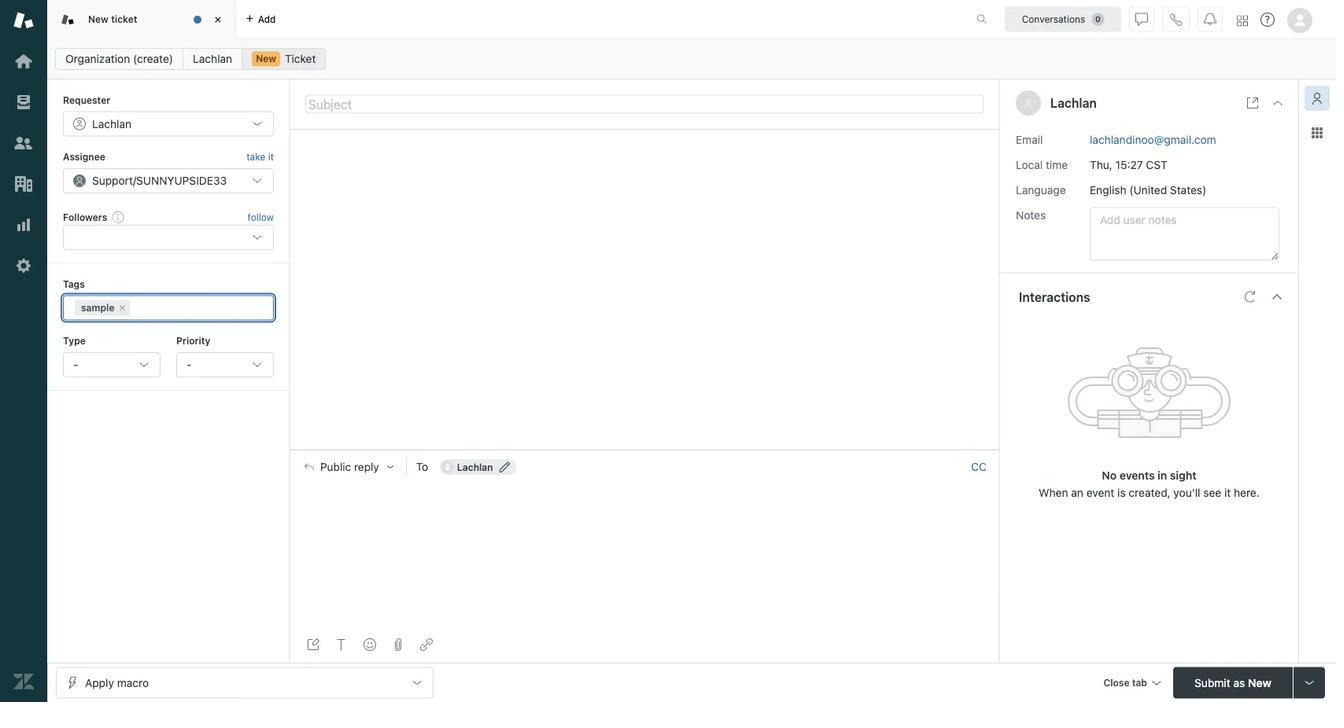 Task type: vqa. For each thing, say whether or not it's contained in the screenshot.
(create)
yes



Task type: locate. For each thing, give the bounding box(es) containing it.
apply
[[85, 677, 114, 690]]

no
[[1102, 469, 1117, 482]]

lachlan right user icon
[[1051, 96, 1097, 111]]

close tab button
[[1097, 668, 1167, 702]]

you'll
[[1174, 486, 1201, 499]]

it
[[268, 151, 274, 162], [1225, 486, 1231, 499]]

2 - from the left
[[187, 359, 192, 372]]

1 horizontal spatial - button
[[176, 353, 274, 378]]

- down type
[[73, 359, 78, 372]]

tab
[[1132, 678, 1148, 689]]

user image
[[1024, 98, 1034, 108]]

new
[[88, 14, 109, 25], [256, 53, 276, 64], [1248, 677, 1272, 690]]

tags
[[63, 279, 85, 290]]

local
[[1016, 158, 1043, 171]]

0 horizontal spatial - button
[[63, 353, 161, 378]]

close image
[[210, 12, 226, 28], [1272, 97, 1285, 109]]

close tab
[[1104, 678, 1148, 689]]

2 - button from the left
[[176, 353, 274, 378]]

sample
[[81, 303, 114, 314]]

- for priority
[[187, 359, 192, 372]]

it right take
[[268, 151, 274, 162]]

0 vertical spatial it
[[268, 151, 274, 162]]

remove image
[[118, 304, 127, 313]]

1 - button from the left
[[63, 353, 161, 378]]

reply
[[354, 461, 379, 474]]

it inside button
[[268, 151, 274, 162]]

-
[[73, 359, 78, 372], [187, 359, 192, 372]]

displays possible ticket submission types image
[[1304, 677, 1316, 690]]

- button for priority
[[176, 353, 274, 378]]

0 horizontal spatial it
[[268, 151, 274, 162]]

get started image
[[13, 51, 34, 72]]

1 horizontal spatial new
[[256, 53, 276, 64]]

it inside no events in sight when an event is created, you'll see it here.
[[1225, 486, 1231, 499]]

0 vertical spatial new
[[88, 14, 109, 25]]

when
[[1039, 486, 1069, 499]]

lachlan inside secondary element
[[193, 52, 232, 65]]

- button down priority
[[176, 353, 274, 378]]

Tags field
[[133, 300, 259, 316]]

new for new ticket
[[88, 14, 109, 25]]

Add user notes text field
[[1090, 207, 1280, 261]]

1 horizontal spatial it
[[1225, 486, 1231, 499]]

created,
[[1129, 486, 1171, 499]]

lachlan
[[193, 52, 232, 65], [1051, 96, 1097, 111], [92, 117, 132, 130], [457, 462, 493, 473]]

organization
[[65, 52, 130, 65]]

1 vertical spatial close image
[[1272, 97, 1285, 109]]

0 vertical spatial close image
[[210, 12, 226, 28]]

2 vertical spatial new
[[1248, 677, 1272, 690]]

1 - from the left
[[73, 359, 78, 372]]

lachlandinoo@gmail.com
[[1090, 133, 1217, 146]]

lachlan right lachlandinoo@gmail.com icon
[[457, 462, 493, 473]]

add link (cmd k) image
[[420, 639, 433, 652]]

lachlandinoo@gmail.com image
[[441, 461, 454, 474]]

close image right view more details image
[[1272, 97, 1285, 109]]

new inside tab
[[88, 14, 109, 25]]

apps image
[[1311, 127, 1324, 139]]

- button
[[63, 353, 161, 378], [176, 353, 274, 378]]

requester element
[[63, 111, 274, 136]]

support
[[92, 174, 133, 187]]

button displays agent's chat status as invisible. image
[[1136, 13, 1148, 26]]

admin image
[[13, 256, 34, 276]]

it right see
[[1225, 486, 1231, 499]]

notifications image
[[1204, 13, 1217, 26]]

lachlan down requester
[[92, 117, 132, 130]]

customer context image
[[1311, 92, 1324, 105]]

minimize composer image
[[638, 444, 651, 456]]

zendesk support image
[[13, 10, 34, 31]]

conversations
[[1022, 14, 1086, 25]]

an
[[1072, 486, 1084, 499]]

organization (create) button
[[55, 48, 183, 70]]

- down priority
[[187, 359, 192, 372]]

public reply
[[320, 461, 379, 474]]

0 horizontal spatial -
[[73, 359, 78, 372]]

views image
[[13, 92, 34, 113]]

assignee
[[63, 151, 105, 162]]

1 vertical spatial it
[[1225, 486, 1231, 499]]

interactions
[[1019, 290, 1091, 305]]

take
[[247, 151, 266, 162]]

1 horizontal spatial -
[[187, 359, 192, 372]]

- button down type
[[63, 353, 161, 378]]

new inside secondary element
[[256, 53, 276, 64]]

follow
[[248, 212, 274, 223]]

no events in sight when an event is created, you'll see it here.
[[1039, 469, 1260, 499]]

secondary element
[[47, 43, 1337, 75]]

lachlan right (create)
[[193, 52, 232, 65]]

new for new
[[256, 53, 276, 64]]

english
[[1090, 183, 1127, 196]]

here.
[[1234, 486, 1260, 499]]

0 horizontal spatial close image
[[210, 12, 226, 28]]

reporting image
[[13, 215, 34, 235]]

requester
[[63, 94, 110, 105]]

notes
[[1016, 209, 1046, 222]]

- button for type
[[63, 353, 161, 378]]

close image up lachlan link
[[210, 12, 226, 28]]

edit user image
[[500, 462, 511, 473]]

1 vertical spatial new
[[256, 53, 276, 64]]

1 horizontal spatial close image
[[1272, 97, 1285, 109]]

0 horizontal spatial new
[[88, 14, 109, 25]]



Task type: describe. For each thing, give the bounding box(es) containing it.
apply macro
[[85, 677, 149, 690]]

as
[[1234, 677, 1245, 690]]

get help image
[[1261, 13, 1275, 27]]

(create)
[[133, 52, 173, 65]]

close
[[1104, 678, 1130, 689]]

followers element
[[63, 225, 274, 250]]

to
[[416, 461, 428, 474]]

/
[[133, 174, 136, 187]]

new ticket
[[88, 14, 137, 25]]

is
[[1118, 486, 1126, 499]]

take it
[[247, 151, 274, 162]]

in
[[1158, 469, 1168, 482]]

macro
[[117, 677, 149, 690]]

close image inside the new ticket tab
[[210, 12, 226, 28]]

add attachment image
[[392, 639, 405, 652]]

view more details image
[[1247, 97, 1259, 109]]

sight
[[1170, 469, 1197, 482]]

states)
[[1170, 183, 1207, 196]]

ticket
[[111, 14, 137, 25]]

public
[[320, 461, 351, 474]]

draft mode image
[[307, 639, 320, 652]]

lachlan link
[[183, 48, 243, 70]]

lachlan inside requester element
[[92, 117, 132, 130]]

see
[[1204, 486, 1222, 499]]

info on adding followers image
[[112, 211, 125, 224]]

followers
[[63, 212, 107, 223]]

cc button
[[971, 460, 987, 474]]

add button
[[236, 0, 285, 39]]

sunnyupside33
[[136, 174, 227, 187]]

public reply button
[[290, 451, 406, 484]]

email
[[1016, 133, 1043, 146]]

new ticket tab
[[47, 0, 236, 39]]

type
[[63, 336, 86, 347]]

organization (create)
[[65, 52, 173, 65]]

priority
[[176, 336, 210, 347]]

english (united states)
[[1090, 183, 1207, 196]]

main element
[[0, 0, 47, 703]]

15:27
[[1116, 158, 1143, 171]]

2 horizontal spatial new
[[1248, 677, 1272, 690]]

follow button
[[248, 210, 274, 224]]

user image
[[1026, 99, 1032, 108]]

cst
[[1146, 158, 1168, 171]]

event
[[1087, 486, 1115, 499]]

format text image
[[335, 639, 348, 652]]

submit as new
[[1195, 677, 1272, 690]]

take it button
[[247, 149, 274, 165]]

cc
[[971, 461, 987, 474]]

thu,
[[1090, 158, 1113, 171]]

local time
[[1016, 158, 1068, 171]]

add
[[258, 14, 276, 25]]

support / sunnyupside33
[[92, 174, 227, 187]]

Subject field
[[305, 95, 984, 114]]

submit
[[1195, 677, 1231, 690]]

conversations button
[[1005, 7, 1122, 32]]

language
[[1016, 183, 1066, 196]]

(united
[[1130, 183, 1167, 196]]

zendesk products image
[[1237, 15, 1248, 26]]

thu, 15:27 cst
[[1090, 158, 1168, 171]]

organizations image
[[13, 174, 34, 194]]

- for type
[[73, 359, 78, 372]]

insert emojis image
[[364, 639, 376, 652]]

tabs tab list
[[47, 0, 960, 39]]

events
[[1120, 469, 1155, 482]]

zendesk image
[[13, 672, 34, 693]]

assignee element
[[63, 168, 274, 193]]

customers image
[[13, 133, 34, 153]]

ticket
[[285, 52, 316, 65]]

time
[[1046, 158, 1068, 171]]



